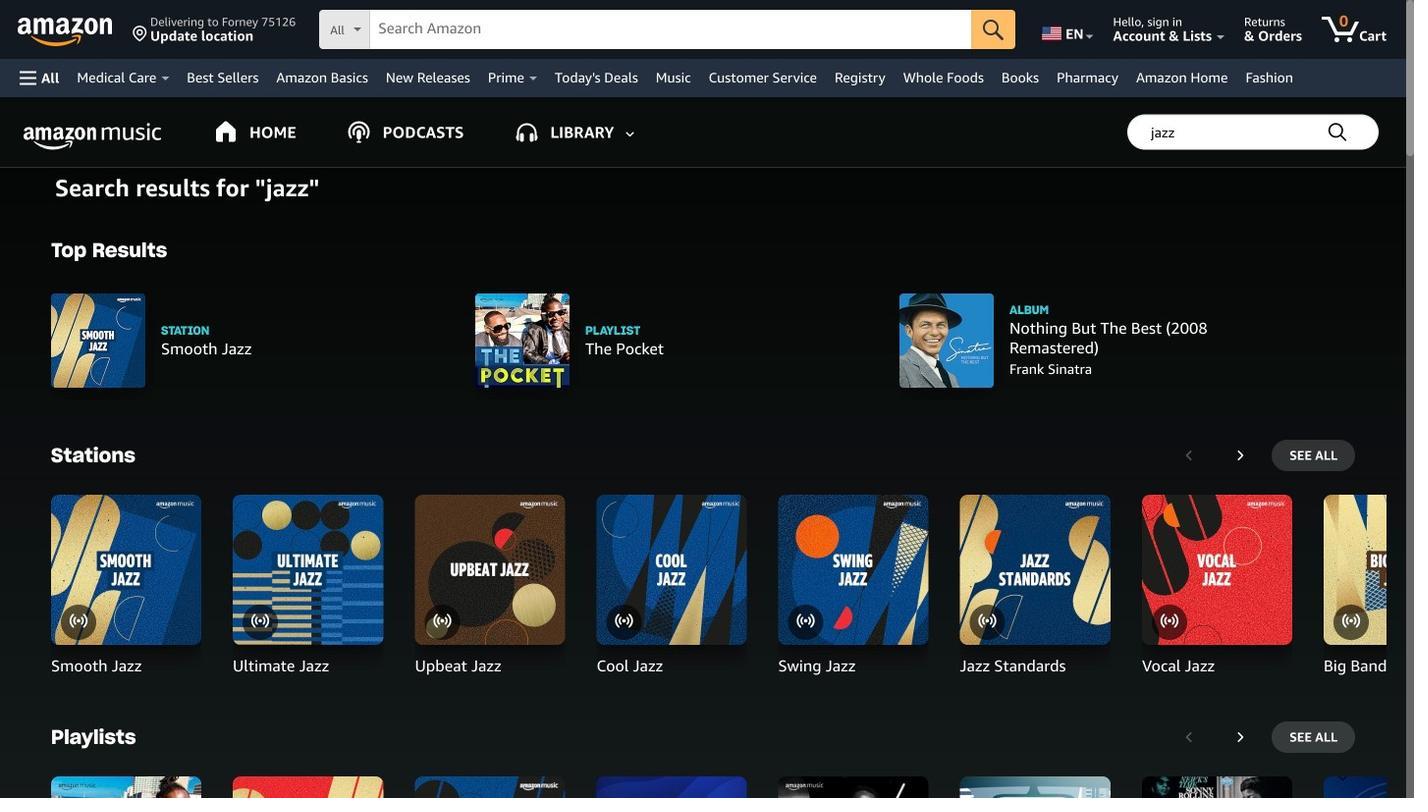 Task type: describe. For each thing, give the bounding box(es) containing it.
2 section from the top
[[0, 436, 1407, 683]]

Search Amazon text field
[[371, 11, 972, 48]]

amazon image
[[18, 18, 113, 47]]

none search field inside the navigation navigation
[[319, 10, 1016, 51]]



Task type: vqa. For each thing, say whether or not it's contained in the screenshot.
submit
yes



Task type: locate. For each thing, give the bounding box(es) containing it.
1 section from the top
[[0, 231, 1407, 401]]

section
[[0, 231, 1407, 401], [0, 436, 1407, 683], [0, 718, 1407, 799]]

None submit
[[972, 10, 1016, 49]]

amazon music image
[[24, 123, 161, 150]]

3 section from the top
[[0, 718, 1407, 799]]

1 vertical spatial section
[[0, 436, 1407, 683]]

0 vertical spatial section
[[0, 231, 1407, 401]]

None search field
[[319, 10, 1016, 51]]

Search search field
[[1128, 114, 1379, 150]]

none submit inside search field
[[972, 10, 1016, 49]]

navigation navigation
[[0, 0, 1407, 97]]

2 vertical spatial section
[[0, 718, 1407, 799]]



